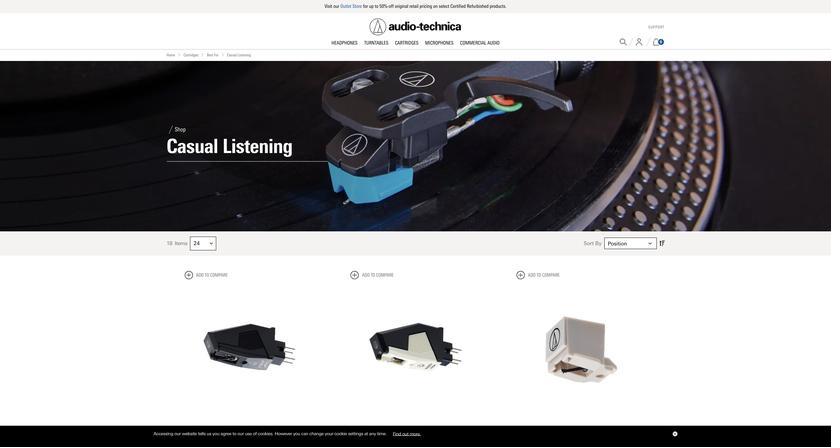 Task type: locate. For each thing, give the bounding box(es) containing it.
our
[[334, 3, 340, 9], [175, 431, 181, 436], [238, 431, 244, 436]]

1 horizontal spatial add to compare button
[[351, 271, 394, 279]]

2 horizontal spatial view product
[[565, 425, 599, 430]]

1 horizontal spatial add
[[362, 272, 370, 278]]

cross image
[[674, 433, 677, 435]]

2 you from the left
[[293, 431, 300, 436]]

for
[[214, 53, 219, 57]]

1 horizontal spatial compare
[[376, 272, 394, 278]]

1 horizontal spatial view product
[[399, 425, 433, 430]]

breadcrumbs image
[[201, 53, 204, 56], [221, 53, 225, 56]]

1 product from the left
[[246, 425, 267, 430]]

use
[[245, 431, 252, 436]]

our left website
[[175, 431, 181, 436]]

0 horizontal spatial add to compare button
[[185, 271, 228, 279]]

cartridges right breadcrumbs icon
[[184, 53, 199, 57]]

compare
[[210, 272, 228, 278], [376, 272, 394, 278], [543, 272, 560, 278]]

you
[[213, 431, 220, 436], [293, 431, 300, 436]]

view product link for at81cp image
[[219, 421, 280, 435]]

0 vertical spatial casual
[[227, 53, 237, 57]]

2 add to compare button from the left
[[351, 271, 394, 279]]

1 horizontal spatial cartridges
[[395, 40, 419, 46]]

retail
[[410, 3, 419, 9]]

commercial audio
[[460, 40, 500, 46]]

1 horizontal spatial add to compare
[[362, 272, 394, 278]]

support
[[649, 25, 665, 30]]

our right visit
[[334, 3, 340, 9]]

view product for at81cp image
[[233, 425, 267, 430]]

view
[[233, 425, 244, 430], [399, 425, 411, 430], [565, 425, 577, 430]]

best for
[[207, 53, 219, 57]]

basket image
[[653, 38, 660, 46]]

carrat down image right items
[[210, 242, 213, 245]]

2 horizontal spatial our
[[334, 3, 340, 9]]

2 breadcrumbs image from the left
[[221, 53, 225, 56]]

1 view product from the left
[[233, 425, 267, 430]]

cartridges link
[[392, 40, 422, 46], [184, 52, 199, 58]]

add to compare button for at81cp image
[[185, 271, 228, 279]]

home link
[[167, 52, 175, 58]]

casual
[[227, 53, 237, 57], [167, 134, 218, 158]]

2 carrat down image from the left
[[649, 242, 652, 245]]

add to compare button
[[185, 271, 228, 279], [351, 271, 394, 279], [517, 271, 560, 279]]

0 horizontal spatial view
[[233, 425, 244, 430]]

cartridges link down store logo
[[392, 40, 422, 46]]

view product link for atn3600l 'image'
[[552, 421, 612, 435]]

2 horizontal spatial view product link
[[552, 421, 612, 435]]

1 view product link from the left
[[219, 421, 280, 435]]

0 horizontal spatial carrat down image
[[210, 242, 213, 245]]

can
[[302, 431, 308, 436]]

2 add from the left
[[362, 272, 370, 278]]

you right the 'us'
[[213, 431, 220, 436]]

add to compare for add to compare "button" associated with the at85ep image
[[362, 272, 394, 278]]

0 horizontal spatial view product
[[233, 425, 267, 430]]

1 vertical spatial cartridges link
[[184, 52, 199, 58]]

2 compare from the left
[[376, 272, 394, 278]]

2 horizontal spatial add
[[528, 272, 536, 278]]

2 add to compare from the left
[[362, 272, 394, 278]]

cartridges down store logo
[[395, 40, 419, 46]]

2 view product from the left
[[399, 425, 433, 430]]

0 horizontal spatial cartridges
[[184, 53, 199, 57]]

store logo image
[[370, 18, 462, 35]]

add to compare button for the at85ep image
[[351, 271, 394, 279]]

1 horizontal spatial view product link
[[386, 421, 446, 435]]

0 vertical spatial cartridges
[[395, 40, 419, 46]]

0 horizontal spatial casual
[[167, 134, 218, 158]]

2 product from the left
[[412, 425, 433, 430]]

carrat down image
[[210, 242, 213, 245], [649, 242, 652, 245]]

1 compare from the left
[[210, 272, 228, 278]]

atn3600l image
[[517, 284, 647, 415]]

1 add to compare button from the left
[[185, 271, 228, 279]]

2 horizontal spatial product
[[578, 425, 599, 430]]

3 add to compare from the left
[[528, 272, 560, 278]]

product
[[246, 425, 267, 430], [412, 425, 433, 430], [578, 425, 599, 430]]

casual listening image
[[0, 61, 832, 231]]

microphones link
[[422, 40, 457, 46]]

1 vertical spatial cartridges
[[184, 53, 199, 57]]

divider line image
[[630, 38, 634, 46], [647, 38, 651, 46], [167, 125, 175, 134]]

you left can
[[293, 431, 300, 436]]

1 vertical spatial casual
[[167, 134, 218, 158]]

items
[[175, 240, 188, 247]]

2 view product link from the left
[[386, 421, 446, 435]]

1 you from the left
[[213, 431, 220, 436]]

add to compare for add to compare "button" associated with atn3600l 'image'
[[528, 272, 560, 278]]

50%-
[[380, 3, 389, 9]]

1 breadcrumbs image from the left
[[201, 53, 204, 56]]

2 horizontal spatial add to compare
[[528, 272, 560, 278]]

home
[[167, 53, 175, 57]]

2 horizontal spatial view
[[565, 425, 577, 430]]

2 view from the left
[[399, 425, 411, 430]]

find out more. link
[[388, 429, 426, 439]]

2 horizontal spatial add to compare button
[[517, 271, 560, 279]]

1 add to compare from the left
[[196, 272, 228, 278]]

casual down shop
[[167, 134, 218, 158]]

turntables
[[364, 40, 389, 46]]

0 horizontal spatial cartridges link
[[184, 52, 199, 58]]

0 horizontal spatial compare
[[210, 272, 228, 278]]

0 horizontal spatial product
[[246, 425, 267, 430]]

add for atn3600l 'image'
[[528, 272, 536, 278]]

visit
[[325, 3, 333, 9]]

casual listening
[[227, 53, 251, 57], [167, 134, 293, 158]]

2 horizontal spatial compare
[[543, 272, 560, 278]]

3 add to compare button from the left
[[517, 271, 560, 279]]

our for accessing
[[175, 431, 181, 436]]

us
[[207, 431, 211, 436]]

0 horizontal spatial breadcrumbs image
[[201, 53, 204, 56]]

3 add from the left
[[528, 272, 536, 278]]

our for visit
[[334, 3, 340, 9]]

breadcrumbs image left best on the top
[[201, 53, 204, 56]]

1 add from the left
[[196, 272, 204, 278]]

change
[[310, 431, 324, 436]]

1 horizontal spatial breadcrumbs image
[[221, 53, 225, 56]]

0 horizontal spatial add to compare
[[196, 272, 228, 278]]

at
[[365, 431, 368, 436]]

view for view product link related to at81cp image
[[233, 425, 244, 430]]

product for view product link related to at81cp image
[[246, 425, 267, 430]]

to
[[375, 3, 379, 9], [205, 272, 209, 278], [371, 272, 375, 278], [537, 272, 542, 278], [233, 431, 237, 436]]

0 horizontal spatial you
[[213, 431, 220, 436]]

0 horizontal spatial view product link
[[219, 421, 280, 435]]

18
[[167, 240, 172, 247]]

sort by
[[584, 240, 602, 247]]

0 horizontal spatial add
[[196, 272, 204, 278]]

0
[[660, 40, 662, 44]]

view product
[[233, 425, 267, 430], [399, 425, 433, 430], [565, 425, 599, 430]]

accessing
[[154, 431, 173, 436]]

cartridges link right breadcrumbs icon
[[184, 52, 199, 58]]

find
[[393, 431, 401, 436]]

3 compare from the left
[[543, 272, 560, 278]]

1 horizontal spatial product
[[412, 425, 433, 430]]

carrat down image left set descending direction image on the right of the page
[[649, 242, 652, 245]]

for
[[363, 3, 368, 9]]

18 items
[[167, 240, 188, 247]]

add to compare
[[196, 272, 228, 278], [362, 272, 394, 278], [528, 272, 560, 278]]

3 view from the left
[[565, 425, 577, 430]]

3 view product link from the left
[[552, 421, 612, 435]]

view product link
[[219, 421, 280, 435], [386, 421, 446, 435], [552, 421, 612, 435]]

cookie
[[335, 431, 347, 436]]

cookies.
[[258, 431, 274, 436]]

3 view product from the left
[[565, 425, 599, 430]]

breadcrumbs image right for
[[221, 53, 225, 56]]

1 view from the left
[[233, 425, 244, 430]]

1 horizontal spatial view
[[399, 425, 411, 430]]

casual right for
[[227, 53, 237, 57]]

add
[[196, 272, 204, 278], [362, 272, 370, 278], [528, 272, 536, 278]]

0 horizontal spatial our
[[175, 431, 181, 436]]

our left the use
[[238, 431, 244, 436]]

by
[[596, 240, 602, 247]]

listening
[[238, 53, 251, 57], [223, 134, 293, 158]]

microphones
[[425, 40, 454, 46]]

3 product from the left
[[578, 425, 599, 430]]

1 horizontal spatial you
[[293, 431, 300, 436]]

cartridges
[[395, 40, 419, 46], [184, 53, 199, 57]]

add to compare for at81cp image's add to compare "button"
[[196, 272, 228, 278]]

visit our outlet store for up to 50%-off original retail pricing on select certified refurbished products.
[[325, 3, 507, 9]]

1 horizontal spatial cartridges link
[[392, 40, 422, 46]]

1 horizontal spatial carrat down image
[[649, 242, 652, 245]]

pricing
[[420, 3, 432, 9]]

0 horizontal spatial divider line image
[[167, 125, 175, 134]]



Task type: vqa. For each thing, say whether or not it's contained in the screenshot.
the Add to the middle
yes



Task type: describe. For each thing, give the bounding box(es) containing it.
breadcrumbs image
[[178, 53, 181, 56]]

set descending direction image
[[660, 239, 665, 248]]

1 carrat down image from the left
[[210, 242, 213, 245]]

however
[[275, 431, 292, 436]]

at81cp image
[[185, 284, 315, 415]]

0 link
[[653, 38, 665, 46]]

audio
[[488, 40, 500, 46]]

outlet
[[341, 3, 352, 9]]

1 vertical spatial listening
[[223, 134, 293, 158]]

out
[[403, 431, 409, 436]]

to for atn3600l 'image'
[[537, 272, 542, 278]]

commercial audio link
[[457, 40, 503, 46]]

view for the at85ep image view product link
[[399, 425, 411, 430]]

to for at81cp image
[[205, 272, 209, 278]]

store
[[353, 3, 362, 9]]

original
[[395, 3, 409, 9]]

0 vertical spatial casual listening
[[227, 53, 251, 57]]

2 horizontal spatial divider line image
[[647, 38, 651, 46]]

sort
[[584, 240, 594, 247]]

support link
[[649, 25, 665, 30]]

best
[[207, 53, 213, 57]]

select
[[439, 3, 450, 9]]

settings
[[348, 431, 364, 436]]

website
[[182, 431, 197, 436]]

view product for atn3600l 'image'
[[565, 425, 599, 430]]

up
[[369, 3, 374, 9]]

compare for atn3600l 'image'
[[543, 272, 560, 278]]

headphones link
[[329, 40, 361, 46]]

add for at81cp image
[[196, 272, 204, 278]]

certified
[[451, 3, 466, 9]]

view product for the at85ep image
[[399, 425, 433, 430]]

compare for at81cp image
[[210, 272, 228, 278]]

add to compare button for atn3600l 'image'
[[517, 271, 560, 279]]

0 vertical spatial listening
[[238, 53, 251, 57]]

on
[[434, 3, 438, 9]]

1 horizontal spatial our
[[238, 431, 244, 436]]

magnifying glass image
[[620, 38, 627, 46]]

more.
[[410, 431, 421, 436]]

agree
[[221, 431, 232, 436]]

of
[[253, 431, 257, 436]]

turntables link
[[361, 40, 392, 46]]

accessing our website tells us you agree to our use of cookies. however you can change your cookie settings at any time.
[[154, 431, 388, 436]]

best for link
[[207, 52, 219, 58]]

find out more.
[[393, 431, 421, 436]]

tells
[[198, 431, 206, 436]]

your
[[325, 431, 334, 436]]

0 vertical spatial cartridges link
[[392, 40, 422, 46]]

1 horizontal spatial divider line image
[[630, 38, 634, 46]]

headphones
[[332, 40, 358, 46]]

product for view product link for atn3600l 'image'
[[578, 425, 599, 430]]

off
[[389, 3, 394, 9]]

commercial
[[460, 40, 487, 46]]

at85ep image
[[351, 284, 481, 415]]

outlet store link
[[341, 3, 362, 9]]

product for the at85ep image view product link
[[412, 425, 433, 430]]

compare for the at85ep image
[[376, 272, 394, 278]]

view product link for the at85ep image
[[386, 421, 446, 435]]

add for the at85ep image
[[362, 272, 370, 278]]

any
[[369, 431, 376, 436]]

to for the at85ep image
[[371, 272, 375, 278]]

1 vertical spatial casual listening
[[167, 134, 293, 158]]

time.
[[377, 431, 387, 436]]

1 horizontal spatial casual
[[227, 53, 237, 57]]

products.
[[490, 3, 507, 9]]

refurbished
[[467, 3, 489, 9]]

shop
[[175, 126, 186, 133]]

view for view product link for atn3600l 'image'
[[565, 425, 577, 430]]



